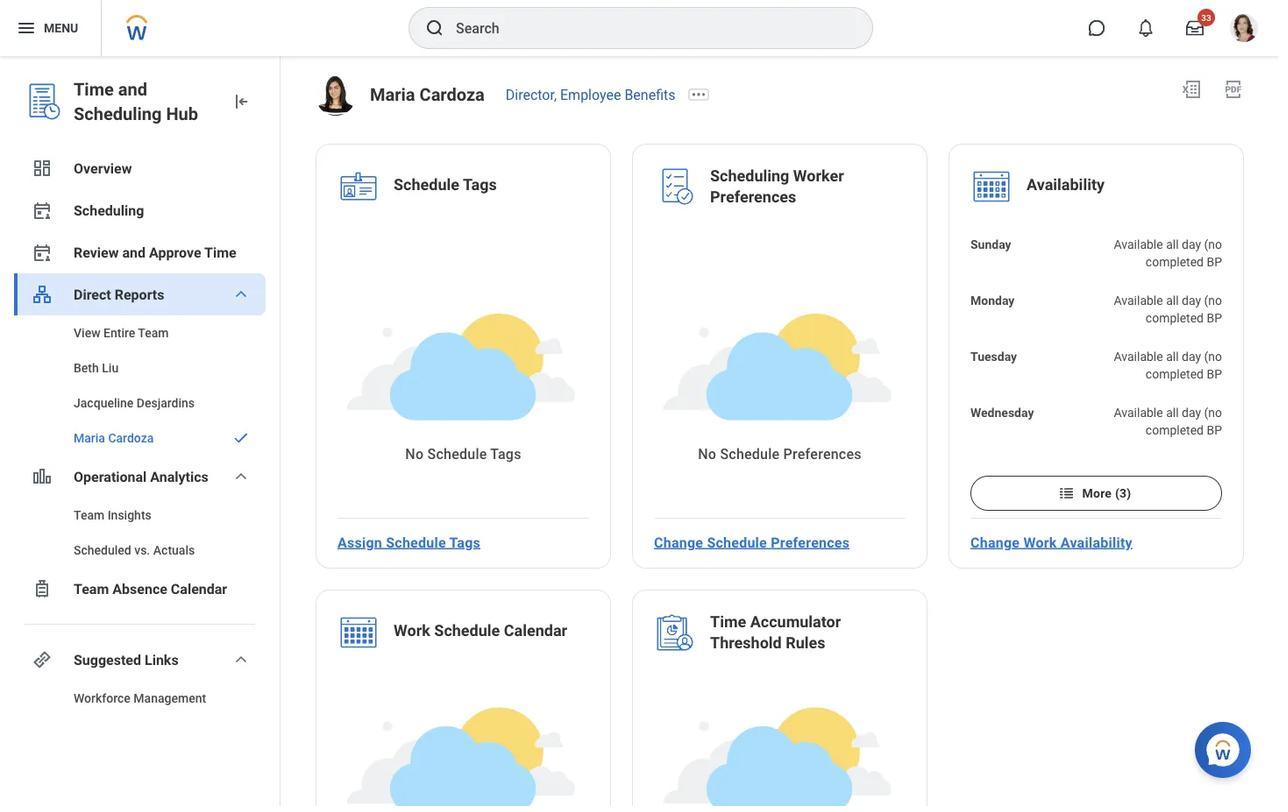 Task type: vqa. For each thing, say whether or not it's contained in the screenshot.
notifications large icon
yes



Task type: describe. For each thing, give the bounding box(es) containing it.
no for scheduling worker preferences
[[698, 446, 716, 462]]

notifications large image
[[1137, 19, 1155, 37]]

task timeoff image
[[32, 579, 53, 600]]

calendar for team absence calendar
[[171, 581, 227, 597]]

chevron down small image
[[231, 284, 252, 305]]

submissions) for monday
[[1148, 328, 1222, 343]]

jacqueline desjardins
[[74, 396, 195, 410]]

no for schedule tags
[[405, 446, 424, 462]]

cardoza inside direct reports element
[[108, 431, 154, 445]]

more (3)
[[1082, 486, 1131, 501]]

transformation import image
[[231, 91, 252, 112]]

assign schedule tags button
[[331, 525, 487, 560]]

schedule tags
[[394, 176, 497, 194]]

time and scheduling hub element
[[74, 77, 217, 126]]

bp for sunday
[[1207, 255, 1222, 269]]

assign schedule tags
[[338, 534, 480, 551]]

hub
[[166, 103, 198, 124]]

direct reports element
[[14, 316, 266, 456]]

bp for monday
[[1207, 311, 1222, 325]]

profile logan mcneil image
[[1230, 14, 1258, 46]]

time for time and scheduling hub
[[74, 79, 114, 100]]

workforce management link
[[14, 681, 266, 716]]

team insights link
[[14, 498, 266, 533]]

maria cardoza inside 'maria cardoza' link
[[74, 431, 154, 445]]

entire
[[103, 326, 135, 340]]

benefits
[[625, 86, 675, 103]]

change work availability
[[970, 534, 1133, 551]]

vs.
[[134, 543, 150, 558]]

view entire team link
[[14, 316, 266, 351]]

scheduling for scheduling worker preferences
[[710, 167, 789, 185]]

scheduled
[[74, 543, 131, 558]]

time accumulator threshold rules element
[[710, 612, 906, 658]]

direct reports
[[74, 286, 164, 303]]

justify image
[[16, 18, 37, 39]]

workforce management
[[74, 691, 206, 706]]

actuals
[[153, 543, 195, 558]]

work schedule calendar element
[[394, 621, 567, 645]]

check image
[[231, 430, 252, 447]]

more
[[1082, 486, 1112, 501]]

team for team absence calendar
[[74, 581, 109, 597]]

view entire team
[[74, 326, 169, 340]]

jacqueline desjardins link
[[14, 386, 266, 421]]

direct
[[74, 286, 111, 303]]

0 vertical spatial tags
[[463, 176, 497, 194]]

scheduling worker preferences
[[710, 167, 844, 206]]

management
[[134, 691, 206, 706]]

dashboard image
[[32, 158, 53, 179]]

scheduling inside "time and scheduling hub"
[[74, 103, 162, 124]]

export to excel image
[[1181, 79, 1202, 100]]

all for tuesday
[[1166, 349, 1179, 364]]

submissions) for wednesday
[[1148, 441, 1222, 455]]

change work availability button
[[963, 525, 1140, 560]]

day for monday
[[1182, 293, 1201, 308]]

scheduling for scheduling
[[74, 202, 144, 219]]

review and approve time
[[74, 244, 236, 261]]

available for sunday
[[1114, 237, 1163, 252]]

more (3) button
[[970, 476, 1222, 511]]

operational analytics
[[74, 469, 208, 485]]

day for sunday
[[1182, 237, 1201, 252]]

scheduling link
[[14, 189, 266, 231]]

available for tuesday
[[1114, 349, 1163, 364]]

link image
[[32, 650, 53, 671]]

33
[[1201, 12, 1211, 23]]

time for time accumulator threshold rules
[[710, 613, 746, 632]]

director,
[[506, 86, 557, 103]]

maria inside direct reports element
[[74, 431, 105, 445]]

all for wednesday
[[1166, 406, 1179, 420]]

completed for sunday
[[1146, 255, 1204, 269]]

monday
[[970, 293, 1015, 308]]

team for team insights
[[74, 508, 104, 523]]

all for monday
[[1166, 293, 1179, 308]]

view
[[74, 326, 100, 340]]

assign
[[338, 534, 382, 551]]

work inside work schedule calendar element
[[394, 622, 430, 640]]

menu button
[[0, 0, 101, 56]]

available all day (no completed bp submissions) for wednesday
[[1114, 406, 1222, 455]]

review
[[74, 244, 119, 261]]

sunday
[[970, 237, 1011, 252]]

preferences for scheduling worker preferences
[[710, 188, 796, 206]]

schedule for work schedule calendar
[[434, 622, 500, 640]]

employee
[[560, 86, 621, 103]]

beth liu link
[[14, 351, 266, 386]]

schedule for assign schedule tags
[[386, 534, 446, 551]]

operational analytics button
[[14, 456, 266, 498]]

preferences for no schedule preferences
[[783, 446, 862, 462]]

scheduling worker preferences element
[[710, 166, 906, 211]]

rules
[[786, 634, 825, 653]]

director, employee benefits link
[[506, 86, 675, 103]]

overview link
[[14, 147, 266, 189]]

(3)
[[1115, 486, 1131, 501]]

tags for assign schedule tags
[[449, 534, 480, 551]]

tuesday
[[970, 349, 1017, 364]]



Task type: locate. For each thing, give the bounding box(es) containing it.
work
[[1023, 534, 1057, 551], [394, 622, 430, 640]]

submissions)
[[1148, 272, 1222, 287], [1148, 328, 1222, 343], [1148, 384, 1222, 399], [1148, 441, 1222, 455]]

change schedule preferences
[[654, 534, 850, 551]]

1 submissions) from the top
[[1148, 272, 1222, 287]]

preferences inside button
[[771, 534, 850, 551]]

chevron down small image for analytics
[[231, 466, 252, 487]]

tags for no schedule tags
[[490, 446, 521, 462]]

analytics
[[150, 469, 208, 485]]

cardoza down jacqueline desjardins
[[108, 431, 154, 445]]

availability inside button
[[1061, 534, 1133, 551]]

work inside change work availability button
[[1023, 534, 1057, 551]]

1 change from the left
[[654, 534, 703, 551]]

overview
[[74, 160, 132, 177]]

team absence calendar link
[[14, 568, 266, 610]]

beth
[[74, 361, 99, 375]]

completed
[[1146, 255, 1204, 269], [1146, 311, 1204, 325], [1146, 367, 1204, 381], [1146, 423, 1204, 438]]

absence
[[112, 581, 167, 597]]

team up scheduled
[[74, 508, 104, 523]]

bp for tuesday
[[1207, 367, 1222, 381]]

0 horizontal spatial maria
[[74, 431, 105, 445]]

3 available all day (no completed bp submissions) from the top
[[1114, 349, 1222, 399]]

accumulator
[[750, 613, 841, 632]]

no schedule preferences
[[698, 446, 862, 462]]

time down menu
[[74, 79, 114, 100]]

3 completed from the top
[[1146, 367, 1204, 381]]

1 (no from the top
[[1204, 237, 1222, 252]]

scheduling inside scheduling worker preferences
[[710, 167, 789, 185]]

completed for monday
[[1146, 311, 1204, 325]]

operational
[[74, 469, 147, 485]]

insights
[[108, 508, 151, 523]]

submissions) for sunday
[[1148, 272, 1222, 287]]

team insights
[[74, 508, 151, 523]]

0 horizontal spatial calendar
[[171, 581, 227, 597]]

1 horizontal spatial calendar
[[504, 622, 567, 640]]

chevron down small image inside suggested links dropdown button
[[231, 650, 252, 671]]

cardoza down search icon
[[420, 84, 485, 105]]

2 all from the top
[[1166, 293, 1179, 308]]

2 (no from the top
[[1204, 293, 1222, 308]]

calendar for work schedule calendar
[[504, 622, 567, 640]]

time up the 'threshold'
[[710, 613, 746, 632]]

reports
[[115, 286, 164, 303]]

beth liu
[[74, 361, 119, 375]]

1 vertical spatial tags
[[490, 446, 521, 462]]

2 no from the left
[[698, 446, 716, 462]]

4 completed from the top
[[1146, 423, 1204, 438]]

change schedule preferences button
[[647, 525, 857, 560]]

submissions) for tuesday
[[1148, 384, 1222, 399]]

1 vertical spatial work
[[394, 622, 430, 640]]

1 vertical spatial scheduling
[[710, 167, 789, 185]]

2 vertical spatial scheduling
[[74, 202, 144, 219]]

threshold
[[710, 634, 782, 653]]

0 horizontal spatial cardoza
[[108, 431, 154, 445]]

2 change from the left
[[970, 534, 1020, 551]]

preferences
[[710, 188, 796, 206], [783, 446, 862, 462], [771, 534, 850, 551]]

calendar user solid image
[[32, 200, 53, 221]]

list view image
[[1058, 485, 1075, 502]]

bp for wednesday
[[1207, 423, 1222, 438]]

1 vertical spatial preferences
[[783, 446, 862, 462]]

preferences inside scheduling worker preferences
[[710, 188, 796, 206]]

and for time
[[118, 79, 147, 100]]

maria cardoza link
[[14, 421, 266, 456]]

1 available all day (no completed bp submissions) from the top
[[1114, 237, 1222, 287]]

work schedule calendar
[[394, 622, 567, 640]]

change for availability
[[970, 534, 1020, 551]]

0 horizontal spatial maria cardoza
[[74, 431, 154, 445]]

search image
[[424, 18, 445, 39]]

and up overview link
[[118, 79, 147, 100]]

4 available all day (no completed bp submissions) from the top
[[1114, 406, 1222, 455]]

maria cardoza down jacqueline
[[74, 431, 154, 445]]

0 vertical spatial availability
[[1027, 176, 1105, 194]]

0 vertical spatial calendar
[[171, 581, 227, 597]]

tags
[[463, 176, 497, 194], [490, 446, 521, 462], [449, 534, 480, 551]]

1 vertical spatial chevron down small image
[[231, 650, 252, 671]]

day for wednesday
[[1182, 406, 1201, 420]]

2 available all day (no completed bp submissions) from the top
[[1114, 293, 1222, 343]]

1 completed from the top
[[1146, 255, 1204, 269]]

approve
[[149, 244, 201, 261]]

Search Workday  search field
[[456, 9, 836, 47]]

0 horizontal spatial work
[[394, 622, 430, 640]]

available all day (no completed bp submissions) for sunday
[[1114, 237, 1222, 287]]

desjardins
[[137, 396, 195, 410]]

scheduling left worker
[[710, 167, 789, 185]]

2 vertical spatial preferences
[[771, 534, 850, 551]]

1 horizontal spatial work
[[1023, 534, 1057, 551]]

maria
[[370, 84, 415, 105], [74, 431, 105, 445]]

menu
[[44, 21, 78, 35]]

2 day from the top
[[1182, 293, 1201, 308]]

schedule tags element
[[394, 174, 497, 199]]

workforce
[[74, 691, 131, 706]]

0 vertical spatial time
[[74, 79, 114, 100]]

chevron down small image right links
[[231, 650, 252, 671]]

and
[[118, 79, 147, 100], [122, 244, 146, 261]]

2 horizontal spatial time
[[710, 613, 746, 632]]

worker
[[793, 167, 844, 185]]

0 vertical spatial cardoza
[[420, 84, 485, 105]]

preferences for change schedule preferences
[[771, 534, 850, 551]]

4 all from the top
[[1166, 406, 1179, 420]]

availability
[[1027, 176, 1105, 194], [1061, 534, 1133, 551]]

0 vertical spatial chevron down small image
[[231, 466, 252, 487]]

change for scheduling worker preferences
[[654, 534, 703, 551]]

calendar inside navigation pane region
[[171, 581, 227, 597]]

available for wednesday
[[1114, 406, 1163, 420]]

completed for tuesday
[[1146, 367, 1204, 381]]

maria right the demo_f070.png image
[[370, 84, 415, 105]]

0 horizontal spatial time
[[74, 79, 114, 100]]

view team image
[[32, 284, 53, 305]]

available all day (no completed bp submissions)
[[1114, 237, 1222, 287], [1114, 293, 1222, 343], [1114, 349, 1222, 399], [1114, 406, 1222, 455]]

schedule for no schedule preferences
[[720, 446, 780, 462]]

1 all from the top
[[1166, 237, 1179, 252]]

view printable version (pdf) image
[[1223, 79, 1244, 100]]

2 available from the top
[[1114, 293, 1163, 308]]

suggested links
[[74, 652, 179, 668]]

4 bp from the top
[[1207, 423, 1222, 438]]

maria cardoza down search icon
[[370, 84, 485, 105]]

2 vertical spatial time
[[710, 613, 746, 632]]

team right entire at the left of the page
[[138, 326, 169, 340]]

all for sunday
[[1166, 237, 1179, 252]]

1 horizontal spatial maria cardoza
[[370, 84, 485, 105]]

3 submissions) from the top
[[1148, 384, 1222, 399]]

time right approve
[[204, 244, 236, 261]]

2 vertical spatial team
[[74, 581, 109, 597]]

2 chevron down small image from the top
[[231, 650, 252, 671]]

and right review on the top of the page
[[122, 244, 146, 261]]

schedule for no schedule tags
[[427, 446, 487, 462]]

no
[[405, 446, 424, 462], [698, 446, 716, 462]]

suggested links button
[[14, 639, 266, 681]]

(no for wednesday
[[1204, 406, 1222, 420]]

change
[[654, 534, 703, 551], [970, 534, 1020, 551]]

1 chevron down small image from the top
[[231, 466, 252, 487]]

0 vertical spatial team
[[138, 326, 169, 340]]

chevron down small image for links
[[231, 650, 252, 671]]

1 horizontal spatial time
[[204, 244, 236, 261]]

wednesday
[[970, 406, 1034, 420]]

and for review
[[122, 244, 146, 261]]

chart image
[[32, 466, 53, 487]]

1 vertical spatial calendar
[[504, 622, 567, 640]]

jacqueline
[[74, 396, 134, 410]]

available for monday
[[1114, 293, 1163, 308]]

team inside 'team absence calendar' link
[[74, 581, 109, 597]]

3 (no from the top
[[1204, 349, 1222, 364]]

1 horizontal spatial change
[[970, 534, 1020, 551]]

maria down jacqueline
[[74, 431, 105, 445]]

calendar
[[171, 581, 227, 597], [504, 622, 567, 640]]

and inside review and approve time link
[[122, 244, 146, 261]]

schedule
[[394, 176, 459, 194], [427, 446, 487, 462], [720, 446, 780, 462], [386, 534, 446, 551], [707, 534, 767, 551], [434, 622, 500, 640]]

scheduling up overview
[[74, 103, 162, 124]]

0 vertical spatial and
[[118, 79, 147, 100]]

time inside "time and scheduling hub"
[[74, 79, 114, 100]]

team absence calendar
[[74, 581, 227, 597]]

0 horizontal spatial change
[[654, 534, 703, 551]]

scheduling down overview
[[74, 202, 144, 219]]

0 vertical spatial preferences
[[710, 188, 796, 206]]

4 submissions) from the top
[[1148, 441, 1222, 455]]

available
[[1114, 237, 1163, 252], [1114, 293, 1163, 308], [1114, 349, 1163, 364], [1114, 406, 1163, 420]]

1 horizontal spatial no
[[698, 446, 716, 462]]

time and scheduling hub
[[74, 79, 198, 124]]

time
[[74, 79, 114, 100], [204, 244, 236, 261], [710, 613, 746, 632]]

team inside view entire team link
[[138, 326, 169, 340]]

(no for sunday
[[1204, 237, 1222, 252]]

1 vertical spatial availability
[[1061, 534, 1133, 551]]

suggested
[[74, 652, 141, 668]]

no schedule tags
[[405, 446, 521, 462]]

1 vertical spatial and
[[122, 244, 146, 261]]

2 completed from the top
[[1146, 311, 1204, 325]]

4 available from the top
[[1114, 406, 1163, 420]]

links
[[145, 652, 179, 668]]

day
[[1182, 237, 1201, 252], [1182, 293, 1201, 308], [1182, 349, 1201, 364], [1182, 406, 1201, 420]]

1 day from the top
[[1182, 237, 1201, 252]]

liu
[[102, 361, 119, 375]]

review and approve time link
[[14, 231, 266, 274]]

schedule for change schedule preferences
[[707, 534, 767, 551]]

scheduled vs. actuals link
[[14, 533, 266, 568]]

1 no from the left
[[405, 446, 424, 462]]

and inside "time and scheduling hub"
[[118, 79, 147, 100]]

bp
[[1207, 255, 1222, 269], [1207, 311, 1222, 325], [1207, 367, 1222, 381], [1207, 423, 1222, 438]]

0 vertical spatial maria
[[370, 84, 415, 105]]

completed for wednesday
[[1146, 423, 1204, 438]]

1 available from the top
[[1114, 237, 1163, 252]]

(no
[[1204, 237, 1222, 252], [1204, 293, 1222, 308], [1204, 349, 1222, 364], [1204, 406, 1222, 420]]

4 (no from the top
[[1204, 406, 1222, 420]]

chevron down small image down check image
[[231, 466, 252, 487]]

schedule inside button
[[707, 534, 767, 551]]

0 horizontal spatial no
[[405, 446, 424, 462]]

1 bp from the top
[[1207, 255, 1222, 269]]

time inside the time accumulator threshold rules
[[710, 613, 746, 632]]

team
[[138, 326, 169, 340], [74, 508, 104, 523], [74, 581, 109, 597]]

scheduled vs. actuals
[[74, 543, 195, 558]]

team down scheduled
[[74, 581, 109, 597]]

(no for tuesday
[[1204, 349, 1222, 364]]

director, employee benefits
[[506, 86, 675, 103]]

3 day from the top
[[1182, 349, 1201, 364]]

1 vertical spatial maria cardoza
[[74, 431, 154, 445]]

day for tuesday
[[1182, 349, 1201, 364]]

0 vertical spatial work
[[1023, 534, 1057, 551]]

3 available from the top
[[1114, 349, 1163, 364]]

team inside team insights link
[[74, 508, 104, 523]]

1 vertical spatial team
[[74, 508, 104, 523]]

3 all from the top
[[1166, 349, 1179, 364]]

available all day (no completed bp submissions) for monday
[[1114, 293, 1222, 343]]

operational analytics element
[[14, 498, 266, 568]]

direct reports button
[[14, 274, 266, 316]]

1 vertical spatial time
[[204, 244, 236, 261]]

available all day (no completed bp submissions) for tuesday
[[1114, 349, 1222, 399]]

33 button
[[1176, 9, 1215, 47]]

all
[[1166, 237, 1179, 252], [1166, 293, 1179, 308], [1166, 349, 1179, 364], [1166, 406, 1179, 420]]

demo_f070.png image
[[316, 75, 356, 116]]

schedule inside 'button'
[[386, 534, 446, 551]]

1 horizontal spatial cardoza
[[420, 84, 485, 105]]

tags inside 'button'
[[449, 534, 480, 551]]

0 vertical spatial maria cardoza
[[370, 84, 485, 105]]

availability element
[[1027, 174, 1105, 199]]

2 submissions) from the top
[[1148, 328, 1222, 343]]

chevron down small image
[[231, 466, 252, 487], [231, 650, 252, 671]]

calendar user solid image
[[32, 242, 53, 263]]

maria cardoza
[[370, 84, 485, 105], [74, 431, 154, 445]]

navigation pane region
[[0, 56, 281, 807]]

1 vertical spatial cardoza
[[108, 431, 154, 445]]

inbox large image
[[1186, 19, 1204, 37]]

2 bp from the top
[[1207, 311, 1222, 325]]

1 horizontal spatial maria
[[370, 84, 415, 105]]

0 vertical spatial scheduling
[[74, 103, 162, 124]]

3 bp from the top
[[1207, 367, 1222, 381]]

4 day from the top
[[1182, 406, 1201, 420]]

time accumulator threshold rules
[[710, 613, 841, 653]]

(no for monday
[[1204, 293, 1222, 308]]

1 vertical spatial maria
[[74, 431, 105, 445]]

2 vertical spatial tags
[[449, 534, 480, 551]]



